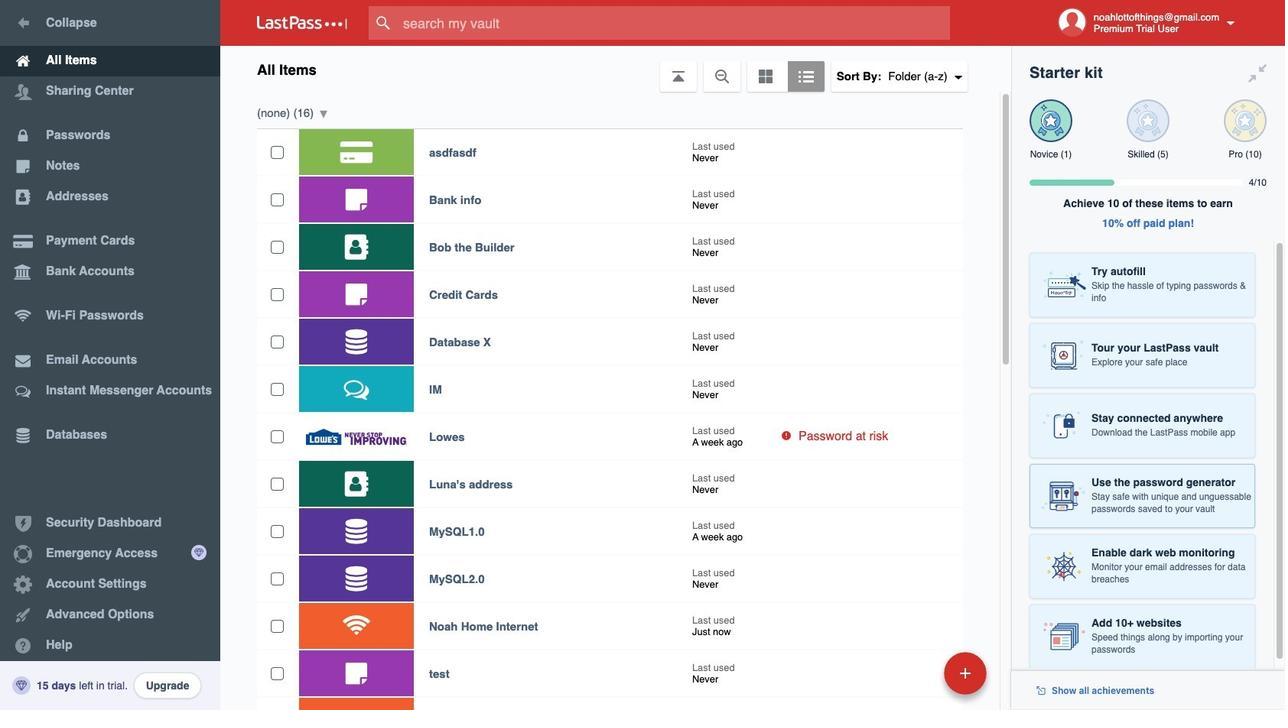 Task type: locate. For each thing, give the bounding box(es) containing it.
new item element
[[839, 652, 993, 696]]

vault options navigation
[[220, 46, 1012, 92]]



Task type: describe. For each thing, give the bounding box(es) containing it.
Search search field
[[369, 6, 980, 40]]

search my vault text field
[[369, 6, 980, 40]]

lastpass image
[[257, 16, 347, 30]]

new item navigation
[[839, 648, 996, 711]]

main navigation navigation
[[0, 0, 220, 711]]



